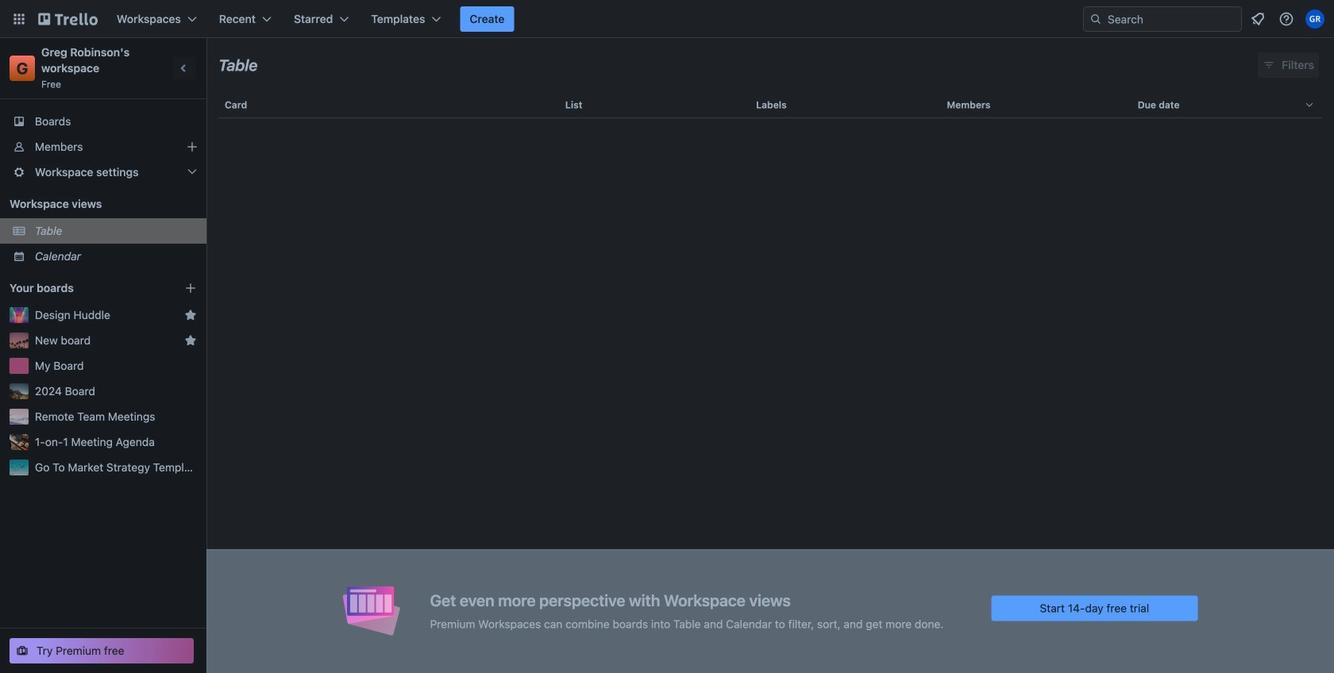 Task type: describe. For each thing, give the bounding box(es) containing it.
2 starred icon image from the top
[[184, 334, 197, 347]]

add board image
[[184, 282, 197, 295]]

search image
[[1090, 13, 1102, 25]]

primary element
[[0, 0, 1334, 38]]

0 notifications image
[[1249, 10, 1268, 29]]



Task type: locate. For each thing, give the bounding box(es) containing it.
greg robinson (gregrobinson96) image
[[1306, 10, 1325, 29]]

None text field
[[218, 50, 258, 80]]

your boards with 7 items element
[[10, 279, 160, 298]]

table
[[206, 86, 1334, 674]]

starred icon image
[[184, 309, 197, 322], [184, 334, 197, 347]]

0 vertical spatial starred icon image
[[184, 309, 197, 322]]

workspace navigation collapse icon image
[[173, 57, 195, 79]]

back to home image
[[38, 6, 98, 32]]

1 starred icon image from the top
[[184, 309, 197, 322]]

1 vertical spatial starred icon image
[[184, 334, 197, 347]]

Search field
[[1083, 6, 1242, 32]]

row
[[218, 86, 1322, 124]]

open information menu image
[[1279, 11, 1295, 27]]



Task type: vqa. For each thing, say whether or not it's contained in the screenshot.
views
no



